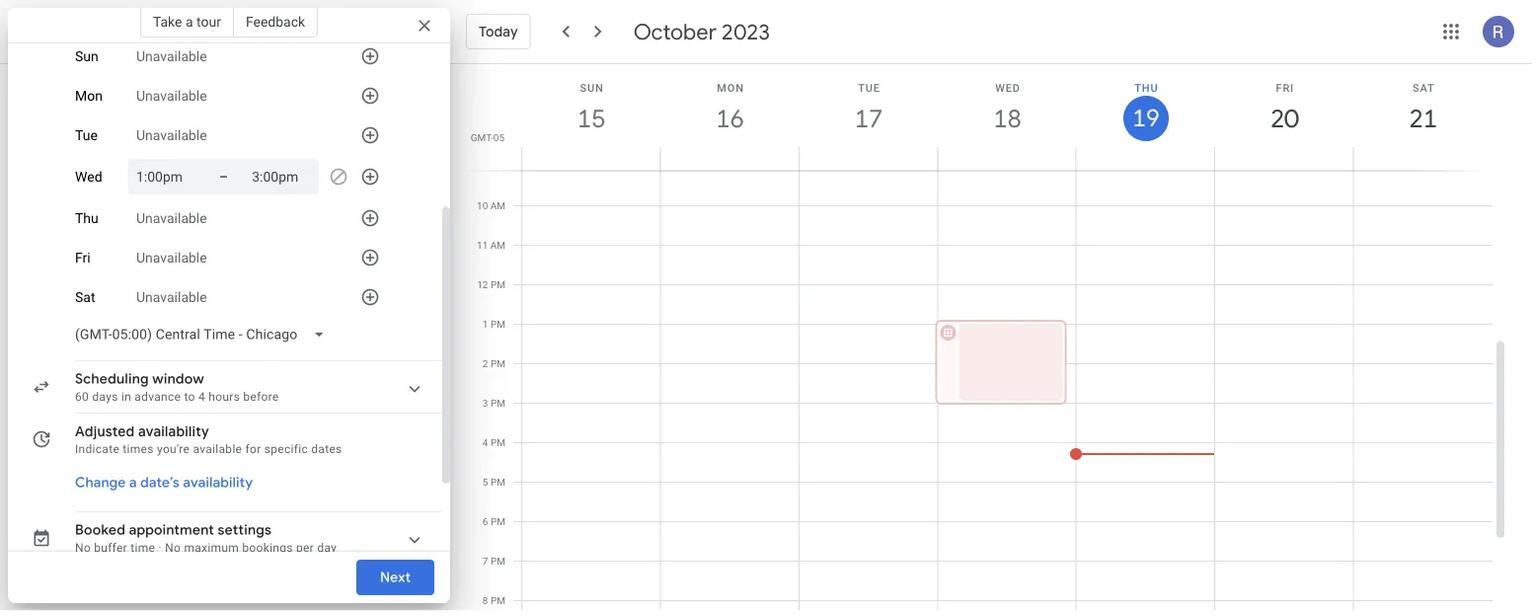 Task type: describe. For each thing, give the bounding box(es) containing it.
fri for fri
[[75, 249, 91, 266]]

3
[[483, 397, 488, 409]]

2
[[483, 358, 488, 370]]

monday, october 16 element
[[707, 96, 753, 141]]

pm for 8 pm
[[491, 595, 505, 607]]

advance
[[135, 390, 181, 404]]

indicate
[[75, 442, 119, 456]]

day
[[317, 541, 337, 555]]

for
[[245, 442, 261, 456]]

before
[[243, 390, 279, 404]]

9 am
[[482, 160, 505, 172]]

8
[[483, 595, 488, 607]]

1
[[483, 318, 488, 330]]

12
[[477, 279, 488, 291]]

tour
[[196, 13, 221, 30]]

pm for 2 pm
[[491, 358, 505, 370]]

tue 17
[[853, 81, 882, 135]]

sat for sat 21
[[1413, 81, 1435, 94]]

2023
[[722, 18, 770, 45]]

Start time on Wednesdays text field
[[136, 165, 195, 189]]

12 pm
[[477, 279, 505, 291]]

unavailable for fri
[[136, 249, 207, 266]]

times
[[123, 442, 154, 456]]

pm for 7 pm
[[491, 555, 505, 567]]

gmt-
[[471, 131, 493, 143]]

days
[[92, 390, 118, 404]]

3 pm
[[483, 397, 505, 409]]

fri 20
[[1269, 81, 1297, 135]]

1 pm
[[483, 318, 505, 330]]

15 column header
[[521, 64, 661, 170]]

9
[[482, 160, 488, 172]]

you're
[[157, 442, 190, 456]]

sat 21
[[1408, 81, 1436, 135]]

available
[[193, 442, 242, 456]]

10 am
[[477, 200, 505, 212]]

maximum
[[184, 541, 239, 555]]

8 pm
[[483, 595, 505, 607]]

tue for tue 17
[[858, 81, 880, 94]]

specific
[[264, 442, 308, 456]]

11
[[477, 239, 488, 251]]

availability inside adjusted availability indicate times you're available for specific dates
[[138, 422, 209, 440]]

6
[[483, 516, 488, 528]]

21 column header
[[1353, 64, 1493, 170]]

friday, october 20 element
[[1262, 96, 1307, 141]]

2 pm
[[483, 358, 505, 370]]

adjusted availability indicate times you're available for specific dates
[[75, 422, 342, 456]]

·
[[158, 541, 162, 555]]

unavailable for tue
[[136, 127, 207, 143]]

sun 15
[[576, 81, 604, 135]]

date's
[[140, 474, 180, 492]]

15
[[576, 102, 604, 135]]

17
[[853, 102, 882, 135]]

feedback
[[246, 13, 305, 30]]

availability inside button
[[183, 474, 253, 492]]

19
[[1131, 103, 1158, 134]]

fri for fri 20
[[1276, 81, 1294, 94]]

sunday, october 15 element
[[569, 96, 614, 141]]

thu for thu 19
[[1135, 81, 1158, 94]]

saturday, october 21 element
[[1401, 96, 1446, 141]]

wednesday, october 18 element
[[985, 96, 1030, 141]]

5
[[483, 476, 488, 488]]

change
[[75, 474, 126, 492]]

7
[[483, 555, 488, 567]]

17 column header
[[798, 64, 938, 170]]

dates
[[311, 442, 342, 456]]

time
[[131, 541, 155, 555]]



Task type: locate. For each thing, give the bounding box(es) containing it.
16
[[715, 102, 743, 135]]

next
[[380, 569, 411, 586]]

pm
[[491, 279, 505, 291], [491, 318, 505, 330], [491, 358, 505, 370], [491, 397, 505, 409], [491, 437, 505, 449], [491, 476, 505, 488], [491, 516, 505, 528], [491, 555, 505, 567], [491, 595, 505, 607]]

4 up 5
[[483, 437, 488, 449]]

1 vertical spatial sun
[[580, 81, 604, 94]]

0 horizontal spatial wed
[[75, 169, 102, 185]]

wed for wed 18
[[995, 81, 1020, 94]]

1 horizontal spatial fri
[[1276, 81, 1294, 94]]

tue inside tue 17
[[858, 81, 880, 94]]

0 vertical spatial thu
[[1135, 81, 1158, 94]]

6 pm from the top
[[491, 476, 505, 488]]

1 vertical spatial a
[[129, 474, 137, 492]]

a for change
[[129, 474, 137, 492]]

window
[[152, 370, 204, 388]]

pm for 3 pm
[[491, 397, 505, 409]]

3 unavailable from the top
[[136, 127, 207, 143]]

18
[[992, 102, 1020, 135]]

thu 19
[[1131, 81, 1158, 134]]

1 vertical spatial fri
[[75, 249, 91, 266]]

1 unavailable from the top
[[136, 48, 207, 64]]

2 unavailable from the top
[[136, 88, 207, 104]]

sat
[[1413, 81, 1435, 94], [75, 289, 95, 305]]

tuesday, october 17 element
[[846, 96, 891, 141]]

0 horizontal spatial mon
[[75, 88, 103, 104]]

05
[[493, 131, 504, 143]]

mon for mon
[[75, 88, 103, 104]]

am right 11
[[490, 239, 505, 251]]

scheduling window 60 days in advance to 4 hours before
[[75, 370, 279, 404]]

availability
[[138, 422, 209, 440], [183, 474, 253, 492]]

tue for tue
[[75, 127, 98, 143]]

19 column header
[[1076, 64, 1215, 170]]

0 horizontal spatial tue
[[75, 127, 98, 143]]

a inside take a tour button
[[186, 13, 193, 30]]

0 vertical spatial fri
[[1276, 81, 1294, 94]]

0 vertical spatial wed
[[995, 81, 1020, 94]]

4 unavailable from the top
[[136, 210, 207, 226]]

sat for sat
[[75, 289, 95, 305]]

pm for 6 pm
[[491, 516, 505, 528]]

per
[[296, 541, 314, 555]]

4
[[198, 390, 205, 404], [483, 437, 488, 449]]

0 horizontal spatial no
[[75, 541, 91, 555]]

0 horizontal spatial sat
[[75, 289, 95, 305]]

appointment
[[129, 521, 214, 539]]

hours
[[209, 390, 240, 404]]

1 vertical spatial am
[[490, 200, 505, 212]]

0 vertical spatial 4
[[198, 390, 205, 404]]

20 column header
[[1214, 64, 1354, 170]]

thu inside thu 19
[[1135, 81, 1158, 94]]

0 vertical spatial availability
[[138, 422, 209, 440]]

grid
[[458, 64, 1508, 611]]

20
[[1269, 102, 1297, 135]]

None field
[[67, 317, 341, 352]]

4 right to
[[198, 390, 205, 404]]

change a date's availability button
[[67, 465, 261, 500]]

18 column header
[[937, 64, 1077, 170]]

today button
[[466, 8, 531, 55]]

4 inside scheduling window 60 days in advance to 4 hours before
[[198, 390, 205, 404]]

to
[[184, 390, 195, 404]]

60
[[75, 390, 89, 404]]

scheduling
[[75, 370, 149, 388]]

0 vertical spatial am
[[490, 160, 505, 172]]

6 unavailable from the top
[[136, 289, 207, 305]]

no
[[75, 541, 91, 555], [165, 541, 181, 555]]

a
[[186, 13, 193, 30], [129, 474, 137, 492]]

9 pm from the top
[[491, 595, 505, 607]]

1 vertical spatial thu
[[75, 210, 99, 226]]

11 am
[[477, 239, 505, 251]]

1 vertical spatial availability
[[183, 474, 253, 492]]

0 vertical spatial a
[[186, 13, 193, 30]]

wed inside wed 18
[[995, 81, 1020, 94]]

sun for sun 15
[[580, 81, 604, 94]]

mon for mon 16
[[717, 81, 744, 94]]

3 pm from the top
[[491, 358, 505, 370]]

16 column header
[[660, 64, 799, 170]]

am for 11 am
[[490, 239, 505, 251]]

1 horizontal spatial mon
[[717, 81, 744, 94]]

pm right 5
[[491, 476, 505, 488]]

1 horizontal spatial tue
[[858, 81, 880, 94]]

today
[[479, 23, 518, 40]]

1 horizontal spatial sun
[[580, 81, 604, 94]]

5 pm
[[483, 476, 505, 488]]

pm right 6
[[491, 516, 505, 528]]

pm for 4 pm
[[491, 437, 505, 449]]

tue
[[858, 81, 880, 94], [75, 127, 98, 143]]

1 horizontal spatial thu
[[1135, 81, 1158, 94]]

1 horizontal spatial no
[[165, 541, 181, 555]]

pm right 2
[[491, 358, 505, 370]]

0 horizontal spatial sun
[[75, 48, 98, 64]]

am for 9 am
[[490, 160, 505, 172]]

1 vertical spatial tue
[[75, 127, 98, 143]]

wed for wed
[[75, 169, 102, 185]]

mon 16
[[715, 81, 744, 135]]

october 2023
[[633, 18, 770, 45]]

fri inside 'fri 20'
[[1276, 81, 1294, 94]]

fri
[[1276, 81, 1294, 94], [75, 249, 91, 266]]

1 horizontal spatial wed
[[995, 81, 1020, 94]]

october
[[633, 18, 717, 45]]

1 no from the left
[[75, 541, 91, 555]]

1 vertical spatial wed
[[75, 169, 102, 185]]

5 unavailable from the top
[[136, 249, 207, 266]]

0 horizontal spatial thu
[[75, 210, 99, 226]]

am right 10
[[490, 200, 505, 212]]

End time on Wednesdays text field
[[252, 165, 311, 189]]

mon
[[717, 81, 744, 94], [75, 88, 103, 104]]

pm right 3
[[491, 397, 505, 409]]

wed left start time on wednesdays text field
[[75, 169, 102, 185]]

take a tour button
[[140, 6, 234, 38]]

1 horizontal spatial sat
[[1413, 81, 1435, 94]]

pm right 1
[[491, 318, 505, 330]]

1 horizontal spatial 4
[[483, 437, 488, 449]]

a left tour
[[186, 13, 193, 30]]

sun inside the sun 15
[[580, 81, 604, 94]]

5 pm from the top
[[491, 437, 505, 449]]

unavailable all day image
[[323, 161, 355, 192]]

no right ·
[[165, 541, 181, 555]]

am right 9
[[490, 160, 505, 172]]

pm for 12 pm
[[491, 279, 505, 291]]

7 pm
[[483, 555, 505, 567]]

2 no from the left
[[165, 541, 181, 555]]

–
[[219, 168, 228, 185]]

grid containing 15
[[458, 64, 1508, 611]]

wed
[[995, 81, 1020, 94], [75, 169, 102, 185]]

wed 18
[[992, 81, 1020, 135]]

pm for 1 pm
[[491, 318, 505, 330]]

2 pm from the top
[[491, 318, 505, 330]]

pm for 5 pm
[[491, 476, 505, 488]]

change a date's availability
[[75, 474, 253, 492]]

pm right 7
[[491, 555, 505, 567]]

0 horizontal spatial a
[[129, 474, 137, 492]]

sun for sun
[[75, 48, 98, 64]]

0 vertical spatial sat
[[1413, 81, 1435, 94]]

a left date's
[[129, 474, 137, 492]]

am for 10 am
[[490, 200, 505, 212]]

unavailable for mon
[[136, 88, 207, 104]]

settings
[[218, 521, 272, 539]]

wed up wednesday, october 18 element in the top right of the page
[[995, 81, 1020, 94]]

adjusted
[[75, 422, 135, 440]]

1 am from the top
[[490, 160, 505, 172]]

booked
[[75, 521, 125, 539]]

availability up you're
[[138, 422, 209, 440]]

availability down available
[[183, 474, 253, 492]]

in
[[121, 390, 131, 404]]

no down booked
[[75, 541, 91, 555]]

unavailable
[[136, 48, 207, 64], [136, 88, 207, 104], [136, 127, 207, 143], [136, 210, 207, 226], [136, 249, 207, 266], [136, 289, 207, 305]]

3 am from the top
[[490, 239, 505, 251]]

sun
[[75, 48, 98, 64], [580, 81, 604, 94]]

1 vertical spatial 4
[[483, 437, 488, 449]]

a inside 'change a date's availability' button
[[129, 474, 137, 492]]

feedback button
[[234, 6, 318, 38]]

take
[[153, 13, 182, 30]]

unavailable for thu
[[136, 210, 207, 226]]

unavailable for sun
[[136, 48, 207, 64]]

thu
[[1135, 81, 1158, 94], [75, 210, 99, 226]]

1 pm from the top
[[491, 279, 505, 291]]

1 vertical spatial sat
[[75, 289, 95, 305]]

10
[[477, 200, 488, 212]]

next button
[[356, 554, 434, 601]]

unavailable for sat
[[136, 289, 207, 305]]

am
[[490, 160, 505, 172], [490, 200, 505, 212], [490, 239, 505, 251]]

2 am from the top
[[490, 200, 505, 212]]

thu for thu
[[75, 210, 99, 226]]

pm up 5 pm
[[491, 437, 505, 449]]

pm right '8'
[[491, 595, 505, 607]]

booked appointment settings no buffer time · no maximum bookings per day
[[75, 521, 337, 555]]

a for take
[[186, 13, 193, 30]]

0 vertical spatial sun
[[75, 48, 98, 64]]

6 pm
[[483, 516, 505, 528]]

0 horizontal spatial fri
[[75, 249, 91, 266]]

buffer
[[94, 541, 127, 555]]

bookings
[[242, 541, 293, 555]]

0 horizontal spatial 4
[[198, 390, 205, 404]]

21
[[1408, 102, 1436, 135]]

sat up saturday, october 21 element
[[1413, 81, 1435, 94]]

1 horizontal spatial a
[[186, 13, 193, 30]]

mon inside mon 16
[[717, 81, 744, 94]]

4 pm from the top
[[491, 397, 505, 409]]

sat inside sat 21
[[1413, 81, 1435, 94]]

2 vertical spatial am
[[490, 239, 505, 251]]

take a tour
[[153, 13, 221, 30]]

sat up scheduling
[[75, 289, 95, 305]]

8 pm from the top
[[491, 555, 505, 567]]

pm right 12
[[491, 279, 505, 291]]

gmt-05
[[471, 131, 504, 143]]

0 vertical spatial tue
[[858, 81, 880, 94]]

thursday, october 19, today element
[[1123, 96, 1169, 141]]

4 pm
[[483, 437, 505, 449]]

7 pm from the top
[[491, 516, 505, 528]]



Task type: vqa. For each thing, say whether or not it's contained in the screenshot.
leftmost of
no



